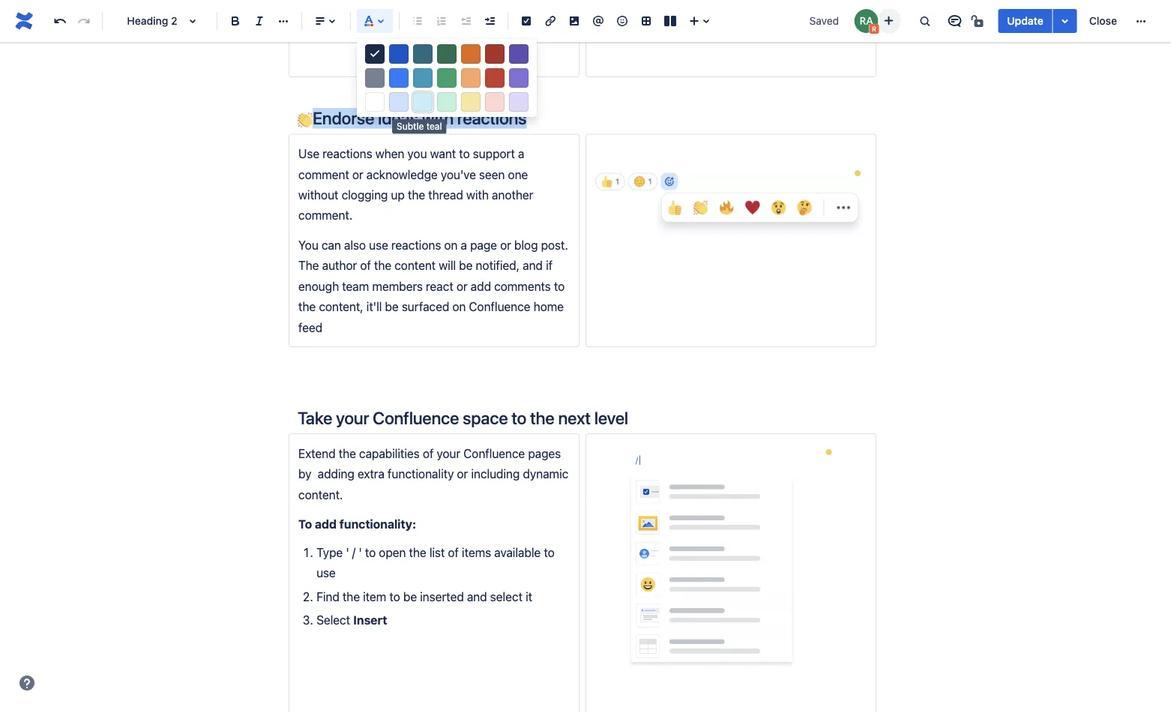 Task type: describe. For each thing, give the bounding box(es) containing it.
to
[[298, 517, 312, 531]]

0 horizontal spatial be
[[385, 300, 399, 314]]

to right item
[[390, 589, 400, 604]]

Gray radio
[[365, 68, 385, 88]]

to right /
[[365, 545, 376, 559]]

to right available
[[544, 545, 555, 559]]

up
[[391, 188, 405, 202]]

Yellow radio
[[461, 68, 481, 88]]

the right find
[[343, 589, 360, 604]]

adjust update settings image
[[1056, 12, 1074, 30]]

emoji image
[[613, 12, 631, 30]]

mention image
[[589, 12, 607, 30]]

Green radio
[[437, 68, 457, 88]]

teal
[[426, 121, 442, 132]]

a inside you can also use reactions on a page or blog post. the author of the content will be notified, and if enough team members react or add comments to the content, it'll be surfaced on confluence home feed
[[461, 238, 467, 252]]

to inside you can also use reactions on a page or blog post. the author of the content will be notified, and if enough team members react or add comments to the content, it'll be surfaced on confluence home feed
[[554, 279, 565, 293]]

:clap: image
[[298, 113, 313, 128]]

Bold teal radio
[[413, 44, 433, 64]]

reactions inside you can also use reactions on a page or blog post. the author of the content will be notified, and if enough team members react or add comments to the content, it'll be surfaced on confluence home feed
[[391, 238, 441, 252]]

members
[[372, 279, 423, 293]]

comments
[[494, 279, 551, 293]]

update
[[1007, 15, 1044, 27]]

capabilities
[[359, 446, 420, 461]]

2 ' from the left
[[359, 545, 362, 559]]

Bold orange radio
[[461, 44, 481, 64]]

comment
[[402, 78, 450, 90]]

invite to edit image
[[880, 12, 898, 30]]

Blue radio
[[389, 68, 409, 88]]

clogging
[[342, 188, 388, 202]]

the left 'next'
[[530, 408, 555, 428]]

it
[[526, 589, 533, 604]]

0 vertical spatial on
[[444, 238, 458, 252]]

post.
[[541, 238, 568, 252]]

2 horizontal spatial reactions
[[457, 108, 527, 128]]

items
[[462, 545, 491, 559]]

type ' / ' to open the list of items available to use
[[317, 545, 558, 580]]

one
[[508, 167, 528, 181]]

1 horizontal spatial be
[[403, 589, 417, 604]]

subtle teal tooltip
[[392, 119, 447, 134]]

Bold green radio
[[437, 44, 457, 64]]

close button
[[1080, 9, 1126, 33]]

find
[[317, 589, 340, 604]]

inserted
[[420, 589, 464, 604]]

you
[[408, 147, 427, 161]]

content.
[[298, 488, 343, 502]]

reactions inside use reactions when you want to support a comment or acknowledge you've seen one without clogging up the thread with another comment.
[[323, 147, 372, 161]]

of inside type ' / ' to open the list of items available to use
[[448, 545, 459, 559]]

it'll
[[367, 300, 382, 314]]

and inside you can also use reactions on a page or blog post. the author of the content will be notified, and if enough team members react or add comments to the content, it'll be surfaced on confluence home feed
[[523, 258, 543, 273]]

or left blog
[[500, 238, 511, 252]]

0 vertical spatial your
[[336, 408, 369, 428]]

comment icon image
[[946, 12, 964, 30]]

dynamic
[[523, 467, 569, 481]]

functionality
[[388, 467, 454, 481]]

without
[[298, 188, 339, 202]]

when
[[375, 147, 405, 161]]

endorse ideas with reactions
[[313, 108, 527, 128]]

extend
[[298, 446, 336, 461]]

0 horizontal spatial with
[[422, 108, 454, 128]]

comment image
[[381, 75, 399, 93]]

pages
[[528, 446, 561, 461]]

2 option group from the top
[[357, 66, 537, 90]]

if
[[546, 258, 553, 273]]

find the item to be inserted and select it
[[317, 589, 533, 604]]

open
[[379, 545, 406, 559]]

content
[[395, 258, 436, 273]]

use reactions when you want to support a comment or acknowledge you've seen one without clogging up the thread with another comment.
[[298, 147, 537, 223]]

take
[[298, 408, 332, 428]]

take your confluence space to the next level
[[298, 408, 628, 428]]

align left image
[[311, 12, 329, 30]]

add image, video, or file image
[[565, 12, 583, 30]]

select
[[317, 613, 350, 627]]

Subtle yellow radio
[[461, 92, 481, 112]]

Purple radio
[[509, 68, 529, 88]]

feed
[[298, 320, 322, 334]]

3 option group from the top
[[357, 90, 537, 114]]

link image
[[541, 12, 559, 30]]

functionality:
[[340, 517, 416, 531]]

the inside use reactions when you want to support a comment or acknowledge you've seen one without clogging up the thread with another comment.
[[408, 188, 425, 202]]

a inside use reactions when you want to support a comment or acknowledge you've seen one without clogging up the thread with another comment.
[[518, 147, 524, 161]]

with inside use reactions when you want to support a comment or acknowledge you've seen one without clogging up the thread with another comment.
[[466, 188, 489, 202]]

including
[[471, 467, 520, 481]]

indent tab image
[[481, 12, 499, 30]]

Subtle purple radio
[[509, 92, 529, 112]]

use inside you can also use reactions on a page or blog post. the author of the content will be notified, and if enough team members react or add comments to the content, it'll be surfaced on confluence home feed
[[369, 238, 388, 252]]

your inside extend the capabilities of your confluence pages by  adding extra functionality or including dynamic content.
[[437, 446, 461, 461]]

next
[[558, 408, 591, 428]]

by
[[298, 467, 312, 481]]

insert
[[353, 613, 387, 627]]

type
[[317, 545, 343, 559]]

add inside you can also use reactions on a page or blog post. the author of the content will be notified, and if enough team members react or add comments to the content, it'll be surfaced on confluence home feed
[[471, 279, 491, 293]]

more image
[[1132, 12, 1150, 30]]

White radio
[[365, 92, 385, 112]]

available
[[494, 545, 541, 559]]

ideas
[[378, 108, 418, 128]]

you've
[[441, 167, 476, 181]]

of inside you can also use reactions on a page or blog post. the author of the content will be notified, and if enough team members react or add comments to the content, it'll be surfaced on confluence home feed
[[360, 258, 371, 273]]

undo ⌘z image
[[51, 12, 69, 30]]



Task type: vqa. For each thing, say whether or not it's contained in the screenshot.
right details
no



Task type: locate. For each thing, give the bounding box(es) containing it.
0 horizontal spatial add
[[315, 517, 337, 531]]

subtle teal
[[397, 121, 442, 132]]

comment.
[[298, 208, 353, 223]]

reactions up the content
[[391, 238, 441, 252]]

0 vertical spatial with
[[422, 108, 454, 128]]

confluence up including
[[464, 446, 525, 461]]

' left /
[[346, 545, 349, 559]]

notified,
[[476, 258, 520, 273]]

to right want on the left top of the page
[[459, 147, 470, 161]]

more formatting image
[[274, 12, 292, 30]]

the
[[298, 258, 319, 273]]

author
[[322, 258, 357, 273]]

heading
[[127, 15, 168, 27]]

home
[[534, 300, 564, 314]]

0 vertical spatial use
[[369, 238, 388, 252]]

of up 'team'
[[360, 258, 371, 273]]

also
[[344, 238, 366, 252]]

saved
[[810, 15, 839, 27]]

comment button
[[372, 75, 459, 93]]

the
[[408, 188, 425, 202], [374, 258, 392, 273], [298, 300, 316, 314], [530, 408, 555, 428], [339, 446, 356, 461], [409, 545, 427, 559], [343, 589, 360, 604]]

of right list
[[448, 545, 459, 559]]

level
[[595, 408, 628, 428]]

be right it'll at the left of the page
[[385, 300, 399, 314]]

your right take
[[336, 408, 369, 428]]

select insert
[[317, 613, 387, 627]]

the inside type ' / ' to open the list of items available to use
[[409, 545, 427, 559]]

to add functionality:
[[298, 517, 416, 531]]

and left if
[[523, 258, 543, 273]]

1 vertical spatial on
[[452, 300, 466, 314]]

to
[[459, 147, 470, 161], [554, 279, 565, 293], [512, 408, 527, 428], [365, 545, 376, 559], [544, 545, 555, 559], [390, 589, 400, 604]]

on down react
[[452, 300, 466, 314]]

0 vertical spatial a
[[518, 147, 524, 161]]

0 horizontal spatial your
[[336, 408, 369, 428]]

add
[[471, 279, 491, 293], [315, 517, 337, 531]]

Default radio
[[365, 44, 385, 64]]

and
[[523, 258, 543, 273], [467, 589, 487, 604]]

to up home
[[554, 279, 565, 293]]

1 horizontal spatial add
[[471, 279, 491, 293]]

support
[[473, 147, 515, 161]]

of inside extend the capabilities of your confluence pages by  adding extra functionality or including dynamic content.
[[423, 446, 434, 461]]

confluence image
[[12, 9, 36, 33]]

bullet list ⌘⇧8 image
[[409, 12, 427, 30]]

or left including
[[457, 467, 468, 481]]

close
[[1089, 15, 1117, 27]]

or up clogging at the left of the page
[[352, 167, 363, 181]]

option group up subtle green option
[[357, 66, 537, 90]]

subtle
[[397, 121, 424, 132]]

confluence image
[[12, 9, 36, 33]]

item
[[363, 589, 386, 604]]

redo ⌘⇧z image
[[75, 12, 93, 30]]

of up functionality
[[423, 446, 434, 461]]

reactions
[[457, 108, 527, 128], [323, 147, 372, 161], [391, 238, 441, 252]]

1 vertical spatial reactions
[[323, 147, 372, 161]]

confluence inside you can also use reactions on a page or blog post. the author of the content will be notified, and if enough team members react or add comments to the content, it'll be surfaced on confluence home feed
[[469, 300, 531, 314]]

option group up green radio
[[357, 42, 537, 66]]

0 vertical spatial be
[[459, 258, 473, 273]]

with
[[422, 108, 454, 128], [466, 188, 489, 202]]

2 vertical spatial be
[[403, 589, 417, 604]]

you can also use reactions on a page or blog post. the author of the content will be notified, and if enough team members react or add comments to the content, it'll be surfaced on confluence home feed
[[298, 238, 571, 334]]

reactions up support at left top
[[457, 108, 527, 128]]

seen
[[479, 167, 505, 181]]

'
[[346, 545, 349, 559], [359, 545, 362, 559]]

:clap: image
[[298, 113, 313, 128]]

heading 2 button
[[109, 4, 211, 37]]

comment
[[298, 167, 349, 181]]

on
[[444, 238, 458, 252], [452, 300, 466, 314]]

and left select
[[467, 589, 487, 604]]

the inside extend the capabilities of your confluence pages by  adding extra functionality or including dynamic content.
[[339, 446, 356, 461]]

react
[[426, 279, 454, 293]]

to right space
[[512, 408, 527, 428]]

be left 'inserted'
[[403, 589, 417, 604]]

2 horizontal spatial be
[[459, 258, 473, 273]]

1 vertical spatial with
[[466, 188, 489, 202]]

italic ⌘i image
[[250, 12, 268, 30]]

list
[[430, 545, 445, 559]]

outdent ⇧tab image
[[457, 12, 475, 30]]

Subtle green radio
[[437, 92, 457, 112]]

1 vertical spatial your
[[437, 446, 461, 461]]

extend the capabilities of your confluence pages by  adding extra functionality or including dynamic content.
[[298, 446, 572, 502]]

1 vertical spatial use
[[317, 566, 336, 580]]

0 vertical spatial confluence
[[469, 300, 531, 314]]

be right will
[[459, 258, 473, 273]]

table image
[[637, 12, 655, 30]]

1 ' from the left
[[346, 545, 349, 559]]

0 horizontal spatial a
[[461, 238, 467, 252]]

numbered list ⌘⇧7 image
[[433, 12, 451, 30]]

0 vertical spatial add
[[471, 279, 491, 293]]

will
[[439, 258, 456, 273]]

1 horizontal spatial reactions
[[391, 238, 441, 252]]

Teal radio
[[413, 68, 433, 88]]

Bold red radio
[[485, 44, 505, 64]]

another
[[492, 188, 533, 202]]

the up adding
[[339, 446, 356, 461]]

add right 'to'
[[315, 517, 337, 531]]

of
[[360, 258, 371, 273], [423, 446, 434, 461], [448, 545, 459, 559]]

or right react
[[457, 279, 468, 293]]

Subtle blue radio
[[389, 92, 409, 112]]

1 horizontal spatial use
[[369, 238, 388, 252]]

layouts image
[[661, 12, 679, 30]]

update button
[[998, 9, 1053, 33]]

Bold purple radio
[[509, 44, 529, 64]]

the left list
[[409, 545, 427, 559]]

help image
[[18, 674, 36, 692]]

or inside use reactions when you want to support a comment or acknowledge you've seen one without clogging up the thread with another comment.
[[352, 167, 363, 181]]

a up one
[[518, 147, 524, 161]]

team
[[342, 279, 369, 293]]

/
[[352, 545, 356, 559]]

use down type
[[317, 566, 336, 580]]

0 horizontal spatial '
[[346, 545, 349, 559]]

be
[[459, 258, 473, 273], [385, 300, 399, 314], [403, 589, 417, 604]]

on up will
[[444, 238, 458, 252]]

use
[[369, 238, 388, 252], [317, 566, 336, 580]]

the right up
[[408, 188, 425, 202]]

2
[[171, 15, 177, 27]]

ruby anderson image
[[854, 9, 878, 33]]

option group
[[357, 42, 537, 66], [357, 66, 537, 90], [357, 90, 537, 114]]

surfaced
[[402, 300, 449, 314]]

1 vertical spatial and
[[467, 589, 487, 604]]

0 horizontal spatial of
[[360, 258, 371, 273]]

1 horizontal spatial of
[[423, 446, 434, 461]]

option group down green radio
[[357, 90, 537, 114]]

space
[[463, 408, 508, 428]]

2 vertical spatial reactions
[[391, 238, 441, 252]]

or
[[352, 167, 363, 181], [500, 238, 511, 252], [457, 279, 468, 293], [457, 467, 468, 481]]

1 vertical spatial be
[[385, 300, 399, 314]]

0 horizontal spatial use
[[317, 566, 336, 580]]

acknowledge
[[367, 167, 438, 181]]

want
[[430, 147, 456, 161]]

1 vertical spatial a
[[461, 238, 467, 252]]

confluence inside extend the capabilities of your confluence pages by  adding extra functionality or including dynamic content.
[[464, 446, 525, 461]]

1 vertical spatial confluence
[[373, 408, 459, 428]]

0 vertical spatial of
[[360, 258, 371, 273]]

1 horizontal spatial your
[[437, 446, 461, 461]]

1 vertical spatial add
[[315, 517, 337, 531]]

1 horizontal spatial '
[[359, 545, 362, 559]]

or inside extend the capabilities of your confluence pages by  adding extra functionality or including dynamic content.
[[457, 467, 468, 481]]

the up members
[[374, 258, 392, 273]]

Subtle teal radio
[[413, 92, 433, 112]]

enough
[[298, 279, 339, 293]]

thread
[[428, 188, 463, 202]]

' right /
[[359, 545, 362, 559]]

1 horizontal spatial a
[[518, 147, 524, 161]]

no restrictions image
[[970, 12, 988, 30]]

endorse
[[313, 108, 374, 128]]

you
[[298, 238, 319, 252]]

blog
[[514, 238, 538, 252]]

Bold blue radio
[[389, 44, 409, 64]]

use inside type ' / ' to open the list of items available to use
[[317, 566, 336, 580]]

use
[[298, 147, 320, 161]]

bold ⌘b image
[[226, 12, 244, 30]]

2 horizontal spatial of
[[448, 545, 459, 559]]

2 vertical spatial confluence
[[464, 446, 525, 461]]

heading 2
[[127, 15, 177, 27]]

extra
[[358, 467, 385, 481]]

1 horizontal spatial with
[[466, 188, 489, 202]]

default image
[[366, 45, 384, 63]]

0 horizontal spatial and
[[467, 589, 487, 604]]

action item image
[[517, 12, 535, 30]]

a left page
[[461, 238, 467, 252]]

confluence up capabilities
[[373, 408, 459, 428]]

your up functionality
[[437, 446, 461, 461]]

1 vertical spatial of
[[423, 446, 434, 461]]

page
[[470, 238, 497, 252]]

to inside use reactions when you want to support a comment or acknowledge you've seen one without clogging up the thread with another comment.
[[459, 147, 470, 161]]

confluence
[[469, 300, 531, 314], [373, 408, 459, 428], [464, 446, 525, 461]]

can
[[322, 238, 341, 252]]

adding
[[318, 467, 355, 481]]

content,
[[319, 300, 363, 314]]

use right also
[[369, 238, 388, 252]]

0 vertical spatial and
[[523, 258, 543, 273]]

reactions up comment
[[323, 147, 372, 161]]

confluence down comments
[[469, 300, 531, 314]]

0 vertical spatial reactions
[[457, 108, 527, 128]]

add down notified,
[[471, 279, 491, 293]]

2 vertical spatial of
[[448, 545, 459, 559]]

select
[[490, 589, 523, 604]]

1 horizontal spatial and
[[523, 258, 543, 273]]

find and replace image
[[916, 12, 934, 30]]

the up feed on the top left of the page
[[298, 300, 316, 314]]

1 option group from the top
[[357, 42, 537, 66]]

0 horizontal spatial reactions
[[323, 147, 372, 161]]

Subtle red radio
[[485, 92, 505, 112]]

Red radio
[[485, 68, 505, 88]]



